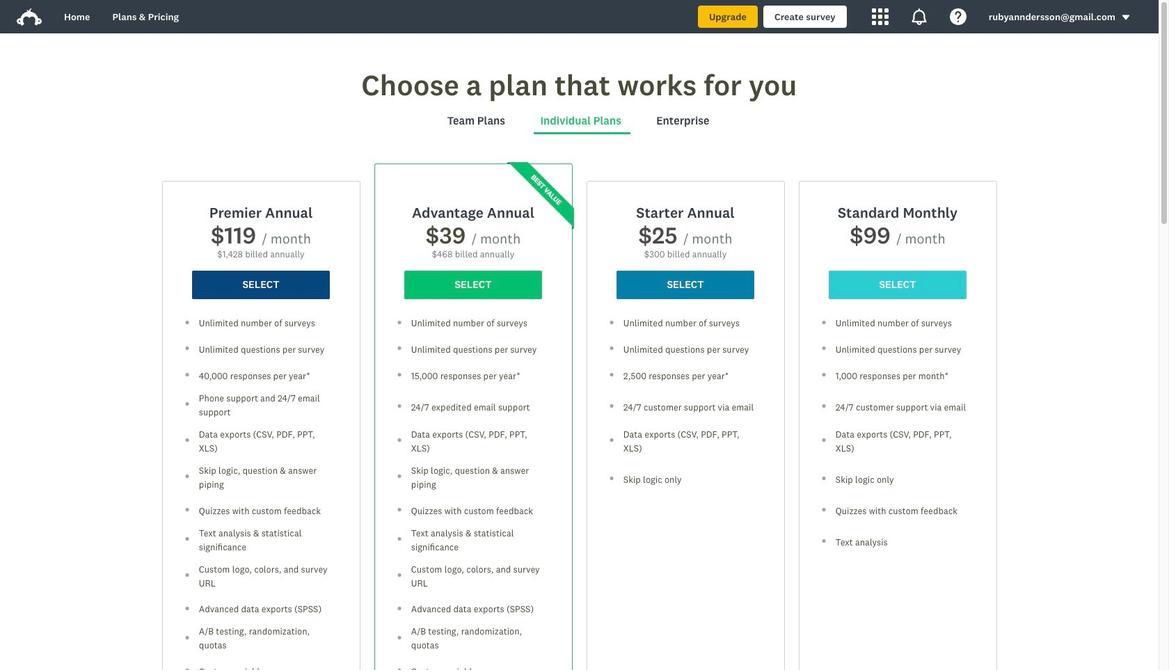 Task type: describe. For each thing, give the bounding box(es) containing it.
help icon image
[[950, 8, 967, 25]]

2 products icon image from the left
[[911, 8, 928, 25]]



Task type: vqa. For each thing, say whether or not it's contained in the screenshot.
"Response Based Pricing Icon"
no



Task type: locate. For each thing, give the bounding box(es) containing it.
1 horizontal spatial products icon image
[[911, 8, 928, 25]]

surveymonkey logo image
[[17, 8, 42, 26]]

1 products icon image from the left
[[872, 8, 889, 25]]

products icon image
[[872, 8, 889, 25], [911, 8, 928, 25]]

0 horizontal spatial products icon image
[[872, 8, 889, 25]]

dropdown arrow image
[[1121, 13, 1131, 22]]



